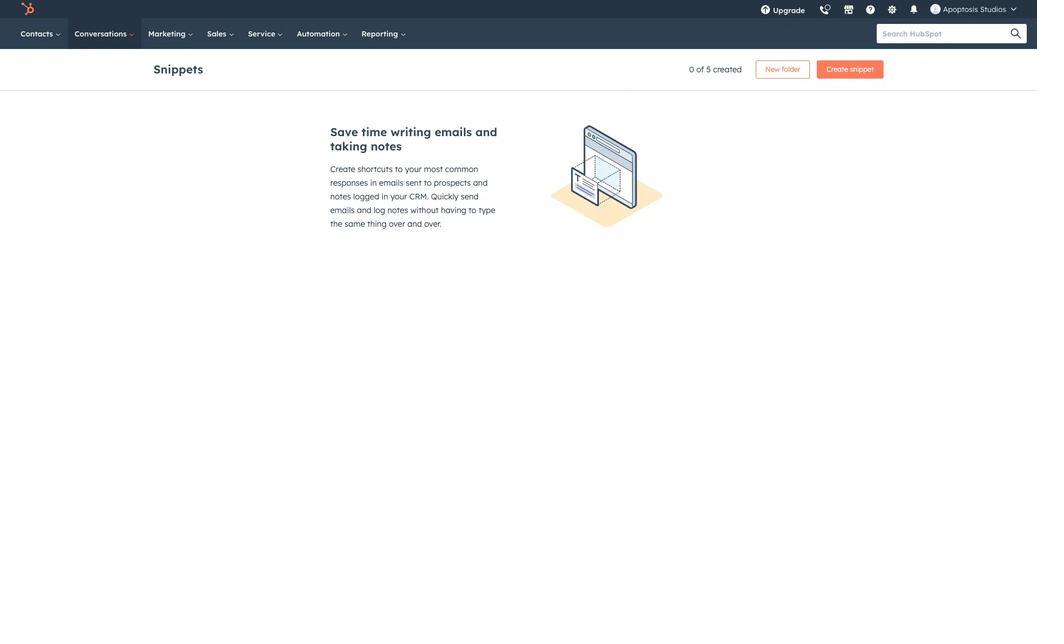 Task type: describe. For each thing, give the bounding box(es) containing it.
and up send
[[473, 178, 488, 188]]

same
[[345, 219, 365, 229]]

0 vertical spatial your
[[405, 164, 422, 175]]

2 horizontal spatial to
[[469, 205, 476, 216]]

hubspot image
[[21, 2, 34, 16]]

apoptosis studios button
[[924, 0, 1024, 18]]

Search HubSpot search field
[[877, 24, 1017, 43]]

new folder button
[[756, 60, 810, 79]]

notes inside save time writing emails and taking notes
[[371, 139, 402, 153]]

apoptosis
[[943, 5, 978, 14]]

studios
[[980, 5, 1007, 14]]

upgrade
[[773, 6, 805, 15]]

0
[[689, 64, 694, 75]]

logged
[[353, 192, 379, 202]]

apoptosis studios
[[943, 5, 1007, 14]]

upgrade image
[[761, 5, 771, 15]]

conversations
[[75, 29, 129, 38]]

tara schultz image
[[931, 4, 941, 14]]

taking
[[330, 139, 367, 153]]

time
[[362, 125, 387, 139]]

hubspot link
[[14, 2, 43, 16]]

1 vertical spatial your
[[391, 192, 407, 202]]

of
[[697, 64, 704, 75]]

marketing link
[[141, 18, 200, 49]]

created
[[713, 64, 742, 75]]

create for create shortcuts to your most common responses in emails sent to prospects and notes logged in your crm. quickly send emails and log notes without having to type the same thing over and over.
[[330, 164, 355, 175]]

automation link
[[290, 18, 355, 49]]

responses
[[330, 178, 368, 188]]

create for create snippet
[[827, 65, 848, 74]]

create snippet button
[[817, 60, 884, 79]]

writing
[[391, 125, 431, 139]]

over
[[389, 219, 405, 229]]

quickly
[[431, 192, 459, 202]]

save
[[330, 125, 358, 139]]

settings image
[[887, 5, 898, 15]]

1 horizontal spatial emails
[[379, 178, 404, 188]]

help button
[[861, 0, 881, 18]]

most
[[424, 164, 443, 175]]

new folder
[[766, 65, 801, 74]]

automation
[[297, 29, 342, 38]]

and down without
[[408, 219, 422, 229]]

calling icon button
[[815, 1, 834, 18]]

the
[[330, 219, 342, 229]]

calling icon image
[[820, 6, 830, 16]]

reporting
[[362, 29, 400, 38]]

and inside save time writing emails and taking notes
[[476, 125, 497, 139]]

help image
[[866, 5, 876, 15]]

service link
[[241, 18, 290, 49]]

1 horizontal spatial in
[[382, 192, 388, 202]]



Task type: vqa. For each thing, say whether or not it's contained in the screenshot.
Users
no



Task type: locate. For each thing, give the bounding box(es) containing it.
0 of 5 created
[[689, 64, 742, 75]]

0 horizontal spatial in
[[370, 178, 377, 188]]

2 vertical spatial notes
[[388, 205, 408, 216]]

0 vertical spatial emails
[[435, 125, 472, 139]]

0 horizontal spatial create
[[330, 164, 355, 175]]

your down sent
[[391, 192, 407, 202]]

sent
[[406, 178, 422, 188]]

emails
[[435, 125, 472, 139], [379, 178, 404, 188], [330, 205, 355, 216]]

notifications button
[[905, 0, 924, 18]]

shortcuts
[[358, 164, 393, 175]]

2 horizontal spatial emails
[[435, 125, 472, 139]]

1 vertical spatial create
[[330, 164, 355, 175]]

1 vertical spatial notes
[[330, 192, 351, 202]]

create
[[827, 65, 848, 74], [330, 164, 355, 175]]

1 horizontal spatial create
[[827, 65, 848, 74]]

over.
[[424, 219, 442, 229]]

emails up the
[[330, 205, 355, 216]]

to right shortcuts
[[395, 164, 403, 175]]

contacts link
[[14, 18, 68, 49]]

0 vertical spatial in
[[370, 178, 377, 188]]

send
[[461, 192, 479, 202]]

create inside button
[[827, 65, 848, 74]]

create shortcuts to your most common responses in emails sent to prospects and notes logged in your crm. quickly send emails and log notes without having to type the same thing over and over.
[[330, 164, 496, 229]]

menu containing apoptosis studios
[[754, 0, 1024, 22]]

in up log
[[382, 192, 388, 202]]

your
[[405, 164, 422, 175], [391, 192, 407, 202]]

and down logged
[[357, 205, 372, 216]]

marketplaces button
[[837, 0, 861, 18]]

snippet
[[850, 65, 874, 74]]

your up sent
[[405, 164, 422, 175]]

to right sent
[[424, 178, 432, 188]]

to down send
[[469, 205, 476, 216]]

notes up shortcuts
[[371, 139, 402, 153]]

create inside create shortcuts to your most common responses in emails sent to prospects and notes logged in your crm. quickly send emails and log notes without having to type the same thing over and over.
[[330, 164, 355, 175]]

type
[[479, 205, 496, 216]]

search button
[[1005, 24, 1027, 43]]

snippets banner
[[153, 57, 884, 79]]

marketplaces image
[[844, 5, 854, 15]]

common
[[445, 164, 478, 175]]

menu
[[754, 0, 1024, 22]]

2 vertical spatial emails
[[330, 205, 355, 216]]

notes up over
[[388, 205, 408, 216]]

5
[[707, 64, 711, 75]]

marketing
[[148, 29, 188, 38]]

create left the snippet
[[827, 65, 848, 74]]

in down shortcuts
[[370, 178, 377, 188]]

and up the common
[[476, 125, 497, 139]]

thing
[[367, 219, 387, 229]]

crm.
[[410, 192, 429, 202]]

0 horizontal spatial emails
[[330, 205, 355, 216]]

new
[[766, 65, 780, 74]]

without
[[411, 205, 439, 216]]

sales link
[[200, 18, 241, 49]]

service
[[248, 29, 278, 38]]

prospects
[[434, 178, 471, 188]]

reporting link
[[355, 18, 413, 49]]

2 vertical spatial to
[[469, 205, 476, 216]]

0 vertical spatial notes
[[371, 139, 402, 153]]

1 vertical spatial to
[[424, 178, 432, 188]]

create snippet
[[827, 65, 874, 74]]

1 vertical spatial in
[[382, 192, 388, 202]]

0 vertical spatial to
[[395, 164, 403, 175]]

snippets
[[153, 62, 203, 76]]

search image
[[1011, 29, 1021, 39]]

0 vertical spatial create
[[827, 65, 848, 74]]

in
[[370, 178, 377, 188], [382, 192, 388, 202]]

emails inside save time writing emails and taking notes
[[435, 125, 472, 139]]

notes down responses
[[330, 192, 351, 202]]

to
[[395, 164, 403, 175], [424, 178, 432, 188], [469, 205, 476, 216]]

folder
[[782, 65, 801, 74]]

1 vertical spatial emails
[[379, 178, 404, 188]]

emails down shortcuts
[[379, 178, 404, 188]]

notifications image
[[909, 5, 919, 15]]

1 horizontal spatial to
[[424, 178, 432, 188]]

sales
[[207, 29, 229, 38]]

emails up the common
[[435, 125, 472, 139]]

log
[[374, 205, 385, 216]]

conversations link
[[68, 18, 141, 49]]

and
[[476, 125, 497, 139], [473, 178, 488, 188], [357, 205, 372, 216], [408, 219, 422, 229]]

settings link
[[881, 0, 905, 18]]

create up responses
[[330, 164, 355, 175]]

contacts
[[21, 29, 55, 38]]

0 horizontal spatial to
[[395, 164, 403, 175]]

having
[[441, 205, 466, 216]]

notes
[[371, 139, 402, 153], [330, 192, 351, 202], [388, 205, 408, 216]]

save time writing emails and taking notes
[[330, 125, 497, 153]]



